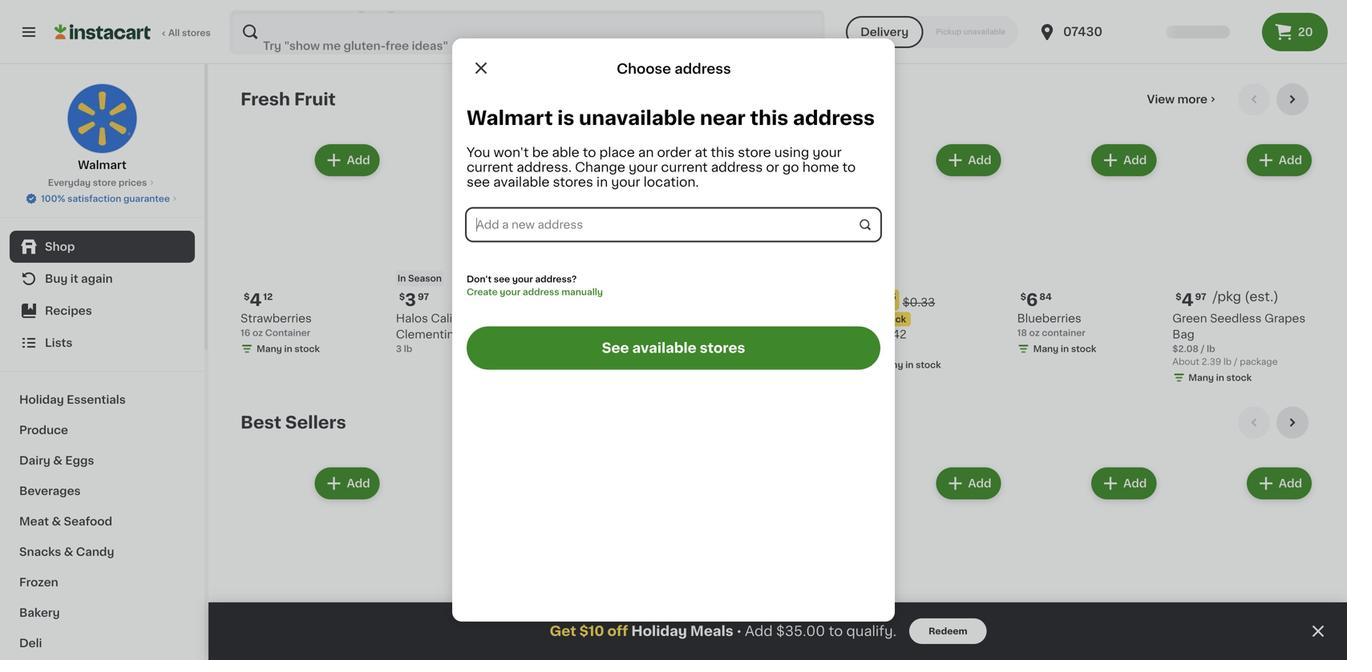 Task type: describe. For each thing, give the bounding box(es) containing it.
fresh fruit
[[241, 91, 336, 108]]

frozen
[[19, 577, 58, 589]]

create your address manually button
[[467, 286, 603, 299]]

beverages link
[[10, 476, 195, 507]]

/pkg
[[1213, 291, 1241, 304]]

0 horizontal spatial holiday
[[19, 394, 64, 406]]

paper
[[751, 637, 784, 648]]

oz for 6
[[1029, 329, 1040, 338]]

$32,
[[898, 639, 918, 648]]

made
[[1172, 653, 1204, 661]]

item carousel region containing best sellers
[[241, 407, 1315, 661]]

grapes
[[1265, 313, 1306, 325]]

view
[[1147, 94, 1175, 105]]

2 vertical spatial fruit
[[1253, 653, 1279, 661]]

eggs
[[65, 455, 94, 467]]

•
[[737, 625, 742, 638]]

halos california clementines 3 lb
[[396, 313, 485, 354]]

get $10 off holiday meals • add $35.00 to qualify.
[[550, 625, 897, 639]]

$10
[[579, 625, 604, 639]]

stores inside don't see your address? create your address manually see available stores
[[700, 342, 745, 355]]

store inside you won't be able to place an order at this store using your current address. change your current address or go home to see available stores in your location.
[[738, 146, 771, 159]]

off
[[607, 625, 628, 639]]

$ for $ 4 76
[[865, 617, 871, 625]]

or
[[766, 161, 779, 174]]

many in stock for blueberries
[[1033, 345, 1096, 354]]

halos
[[396, 313, 428, 325]]

your down "change"
[[611, 176, 640, 189]]

stores inside you won't be able to place an order at this store using your current address. change your current address or go home to see available stores in your location.
[[553, 176, 593, 189]]

dairy
[[19, 455, 50, 467]]

1 current from the left
[[467, 161, 513, 174]]

clementines
[[396, 329, 467, 341]]

sponsored badge image
[[707, 341, 755, 350]]

towels,
[[787, 637, 829, 648]]

juice
[[1282, 653, 1313, 661]]

add button for blueberries
[[1093, 146, 1155, 175]]

everyday store prices
[[48, 178, 147, 187]]

minute maid fruit punch, made w/ real fruit juice
[[1172, 637, 1313, 661]]

avocado
[[617, 313, 666, 325]]

fresh
[[241, 91, 290, 108]]

choose
[[617, 62, 671, 76]]

won't
[[494, 146, 529, 159]]

view more
[[1147, 94, 1208, 105]]

add button for strawberries
[[316, 146, 378, 175]]

seafood
[[64, 516, 112, 528]]

green seedless grapes bag $2.08 / lb about 2.39 lb / package
[[1172, 313, 1306, 367]]

  text field inside choose address dialog
[[467, 209, 880, 241]]

item carousel region containing fresh fruit
[[241, 83, 1315, 394]]

store inside everyday store prices link
[[93, 178, 116, 187]]

$35.00
[[776, 625, 825, 639]]

search address image
[[858, 218, 872, 232]]

$ for $ 4 12
[[244, 293, 250, 302]]

& for meat
[[52, 516, 61, 528]]

100% satisfaction guarantee button
[[25, 189, 180, 205]]

in for 3
[[397, 274, 406, 283]]

4 for $ 4 76
[[871, 616, 883, 633]]

meat
[[19, 516, 49, 528]]

beverages
[[19, 486, 81, 497]]

many in stock for strawberries
[[257, 345, 320, 354]]

satisfaction
[[67, 194, 121, 203]]

hass
[[551, 313, 579, 325]]

$ 0 68
[[554, 292, 586, 309]]

snacks & candy
[[19, 547, 114, 558]]

lists link
[[10, 327, 195, 359]]

$ 7 12
[[710, 616, 737, 633]]

blueberries 18 oz container
[[1017, 313, 1085, 338]]

to inside treatment tracker modal dialog
[[829, 625, 843, 639]]

address inside don't see your address? create your address manually see available stores
[[523, 288, 559, 297]]

17
[[574, 617, 583, 625]]

package
[[1240, 358, 1278, 367]]

product group containing 0
[[551, 141, 694, 359]]

go
[[782, 161, 799, 174]]

$ 4 76
[[865, 616, 896, 633]]

all
[[168, 28, 180, 37]]

holiday essentials link
[[10, 385, 195, 415]]

$ 0 17 each (est.) $0.22
[[554, 615, 659, 642]]

dairy & eggs
[[19, 455, 94, 467]]

bakery link
[[10, 598, 195, 629]]

sellers
[[285, 415, 346, 432]]

best sellers
[[241, 415, 346, 432]]

in season for 3
[[397, 274, 442, 283]]

best
[[241, 415, 281, 432]]

$ 3 97
[[399, 292, 429, 309]]

manually
[[561, 288, 603, 297]]

$ for $ 3 97
[[399, 293, 405, 302]]

opal apples
[[707, 313, 775, 325]]

$ for $ 6 84
[[1020, 293, 1026, 302]]

create
[[467, 288, 498, 297]]

minute maid fruit punch, made w/ real fruit juice button
[[1172, 465, 1315, 661]]

3 inside the halos california clementines 3 lb
[[396, 345, 402, 354]]

home
[[802, 161, 839, 174]]

in for 0
[[553, 274, 561, 283]]

add button for lime 42
[[938, 146, 1000, 175]]

stock for strawberries
[[294, 345, 320, 354]]

buy it again
[[45, 273, 113, 285]]

this inside you won't be able to place an order at this store using your current address. change your current address or go home to see available stores in your location.
[[711, 146, 735, 159]]

0 for $ 0 68
[[560, 292, 572, 309]]

spend $32, save $5
[[867, 639, 955, 648]]

be
[[532, 146, 549, 159]]

see inside you won't be able to place an order at this store using your current address. change your current address or go home to see available stores in your location.
[[467, 176, 490, 189]]

0 vertical spatial fruit
[[294, 91, 336, 108]]

recipes link
[[10, 295, 195, 327]]

76
[[884, 617, 896, 625]]

your up home
[[813, 146, 842, 159]]

0 for $ 0 17 each (est.) $0.22
[[560, 616, 572, 633]]

using
[[774, 146, 809, 159]]

strawberries 16 oz container
[[241, 313, 312, 338]]

each for 0
[[590, 615, 621, 627]]

$5.63 element
[[396, 614, 538, 635]]

snacks & candy link
[[10, 537, 195, 568]]

12 for 4
[[263, 293, 273, 302]]

your down an at the left top of page
[[629, 161, 658, 174]]

$ for $ 7 12
[[710, 617, 716, 625]]

spend
[[867, 639, 896, 648]]

available inside you won't be able to place an order at this store using your current address. change your current address or go home to see available stores in your location.
[[493, 176, 550, 189]]

(est.) for 4
[[1245, 291, 1279, 304]]

many for strawberries
[[257, 345, 282, 354]]

holiday inside treatment tracker modal dialog
[[631, 625, 687, 639]]

12 for 7
[[727, 617, 737, 625]]

everyday store prices link
[[48, 176, 157, 189]]

opal
[[707, 313, 733, 325]]

many in stock for lime
[[878, 361, 941, 370]]

main content containing fresh fruit
[[208, 64, 1347, 661]]

deli
[[19, 638, 42, 649]]

rolls,
[[750, 653, 781, 661]]

change
[[575, 161, 625, 174]]

18
[[1017, 329, 1027, 338]]

(est.) for 0
[[624, 615, 659, 627]]

add button for spend $32, save $5
[[938, 470, 1000, 499]]

0 horizontal spatial stores
[[182, 28, 211, 37]]

treatment tracker modal dialog
[[208, 603, 1347, 661]]

blueberries
[[1017, 313, 1081, 325]]

w/
[[1207, 653, 1223, 661]]

0 vertical spatial 3
[[405, 292, 416, 309]]

snacks
[[19, 547, 61, 558]]

bag
[[1172, 329, 1195, 341]]



Task type: locate. For each thing, give the bounding box(es) containing it.
buy it again link
[[10, 263, 195, 295]]

each down lime
[[868, 345, 890, 354]]

& for snacks
[[64, 547, 73, 558]]

$ for $ 0 68
[[554, 293, 560, 302]]

2 item carousel region from the top
[[241, 407, 1315, 661]]

many for lime
[[878, 361, 903, 370]]

shop link
[[10, 231, 195, 263]]

1 vertical spatial item carousel region
[[241, 407, 1315, 661]]

store up or
[[738, 146, 771, 159]]

choose address dialog
[[452, 38, 895, 622]]

current down you
[[467, 161, 513, 174]]

see inside don't see your address? create your address manually see available stores
[[494, 275, 510, 284]]

& right meat
[[52, 516, 61, 528]]

walmart up everyday store prices link
[[78, 160, 127, 171]]

punch,
[[1274, 637, 1312, 648]]

$ left 84
[[1020, 293, 1026, 302]]

1 horizontal spatial see
[[494, 275, 510, 284]]

& for dairy
[[53, 455, 63, 467]]

$ inside $ 0 68
[[554, 293, 560, 302]]

season for 0
[[563, 274, 597, 283]]

product group containing 3
[[396, 141, 538, 356]]

1 season from the left
[[408, 274, 442, 283]]

stores right all
[[182, 28, 211, 37]]

2 season from the left
[[563, 274, 597, 283]]

& inside dairy & eggs "link"
[[53, 455, 63, 467]]

an
[[638, 146, 654, 159]]

green
[[1172, 313, 1207, 325]]

to up "change"
[[583, 146, 596, 159]]

qualify.
[[846, 625, 897, 639]]

address up near
[[674, 62, 731, 76]]

season for 3
[[408, 274, 442, 283]]

store
[[738, 146, 771, 159], [93, 178, 116, 187]]

$ for $ 4 97 /pkg (est.)
[[1176, 293, 1182, 302]]

lb up 2.39
[[1207, 345, 1215, 354]]

(est.) inside $ 0 17 each (est.) $0.22
[[624, 615, 659, 627]]

lime 42 1 each
[[862, 329, 907, 354]]

add button for green seedless grapes bag
[[1248, 146, 1310, 175]]

fruit right real
[[1253, 653, 1279, 661]]

$ up 16
[[244, 293, 250, 302]]

1 horizontal spatial in
[[553, 274, 561, 283]]

/ left package
[[1234, 358, 1238, 367]]

/
[[1201, 345, 1205, 354], [1234, 358, 1238, 367]]

0 vertical spatial stores
[[182, 28, 211, 37]]

$ inside $ 4 12
[[244, 293, 250, 302]]

0 left 17
[[560, 616, 572, 633]]

near
[[700, 109, 746, 128]]

2 vertical spatial to
[[829, 625, 843, 639]]

in up $ 3 97 on the top of the page
[[397, 274, 406, 283]]

1 vertical spatial (est.)
[[624, 615, 659, 627]]

see down you
[[467, 176, 490, 189]]

0 vertical spatial walmart
[[467, 109, 553, 128]]

$ for $ 0 17 each (est.) $0.22
[[554, 617, 560, 625]]

1 horizontal spatial in season
[[553, 274, 597, 283]]

1 horizontal spatial 97
[[1195, 293, 1206, 302]]

guarantee
[[123, 194, 170, 203]]

container
[[1042, 329, 1085, 338]]

each up the $0.22
[[590, 615, 621, 627]]

100%
[[41, 194, 65, 203]]

0 horizontal spatial (est.)
[[624, 615, 659, 627]]

in season up manually
[[553, 274, 597, 283]]

stores down 'able'
[[553, 176, 593, 189]]

4 for $ 4 97 /pkg (est.)
[[1182, 292, 1194, 309]]

more
[[1177, 94, 1208, 105]]

0 horizontal spatial in
[[397, 274, 406, 283]]

$ 6 84
[[1020, 292, 1052, 309]]

4 inside the '$ 4 97 /pkg (est.)'
[[1182, 292, 1194, 309]]

1 vertical spatial to
[[842, 161, 856, 174]]

walmart for walmart
[[78, 160, 127, 171]]

2 current from the left
[[661, 161, 708, 174]]

product group containing 6
[[1017, 141, 1160, 359]]

12 right the "7"
[[727, 617, 737, 625]]

strawberries
[[241, 313, 312, 325]]

1 vertical spatial holiday
[[631, 625, 687, 639]]

meat & seafood link
[[10, 507, 195, 537]]

oz right '18'
[[1029, 329, 1040, 338]]

this up the using
[[750, 109, 788, 128]]

0 inside $ 0 17 each (est.) $0.22
[[560, 616, 572, 633]]

1 horizontal spatial this
[[750, 109, 788, 128]]

0 horizontal spatial 4
[[250, 292, 262, 309]]

1 oz from the left
[[252, 329, 263, 338]]

stock
[[294, 345, 320, 354], [1071, 345, 1096, 354], [605, 345, 630, 354], [916, 361, 941, 370], [1226, 374, 1252, 383]]

stores
[[182, 28, 211, 37], [553, 176, 593, 189], [700, 342, 745, 355]]

in up $ 0 68
[[553, 274, 561, 283]]

1 vertical spatial see
[[494, 275, 510, 284]]

(est.) inside the '$ 4 97 /pkg (est.)'
[[1245, 291, 1279, 304]]

store up 100% satisfaction guarantee "button"
[[93, 178, 116, 187]]

service type group
[[846, 16, 1018, 48]]

1 horizontal spatial 4
[[871, 616, 883, 633]]

address left or
[[711, 161, 763, 174]]

$ inside "$ 7 12"
[[710, 617, 716, 625]]

1 vertical spatial this
[[711, 146, 735, 159]]

1 97 from the left
[[418, 293, 429, 302]]

location.
[[644, 176, 699, 189]]

$ left 17
[[554, 617, 560, 625]]

1 horizontal spatial store
[[738, 146, 771, 159]]

1 horizontal spatial season
[[563, 274, 597, 283]]

0 left '68'
[[560, 292, 572, 309]]

frozen link
[[10, 568, 195, 598]]

0 horizontal spatial this
[[711, 146, 735, 159]]

available down avocado
[[632, 342, 697, 355]]

$ left 76
[[865, 617, 871, 625]]

address up home
[[793, 109, 875, 128]]

each inside $ 0 17 each (est.) $0.22
[[590, 615, 621, 627]]

97 up halos
[[418, 293, 429, 302]]

stock for lime 42
[[916, 361, 941, 370]]

meat & seafood
[[19, 516, 112, 528]]

$5
[[943, 639, 955, 648]]

apples
[[736, 313, 775, 325]]

1 vertical spatial 12
[[727, 617, 737, 625]]

walmart up the won't
[[467, 109, 553, 128]]

0 vertical spatial to
[[583, 146, 596, 159]]

$ inside the '$ 4 97 /pkg (est.)'
[[1176, 293, 1182, 302]]

see
[[602, 342, 629, 355]]

available down address.
[[493, 176, 550, 189]]

holiday right off at the left bottom
[[631, 625, 687, 639]]

1 horizontal spatial stores
[[553, 176, 593, 189]]

lb down "clementines"
[[404, 345, 412, 354]]

1 horizontal spatial /
[[1234, 358, 1238, 367]]

0 horizontal spatial available
[[493, 176, 550, 189]]

4 up strawberries
[[250, 292, 262, 309]]

0 horizontal spatial see
[[467, 176, 490, 189]]

walmart logo image
[[67, 83, 138, 154]]

12 inside $ 4 12
[[263, 293, 273, 302]]

add button for minute maid fruit punch, made w/ real fruit juice
[[1248, 470, 1310, 499]]

stock for blueberries
[[1071, 345, 1096, 354]]

& left eggs
[[53, 455, 63, 467]]

1 vertical spatial each
[[590, 615, 621, 627]]

season up $ 3 97 on the top of the page
[[408, 274, 442, 283]]

0 horizontal spatial 12
[[263, 293, 273, 302]]

$1.84 element
[[1172, 614, 1315, 635]]

$ inside $ 6 84
[[1020, 293, 1026, 302]]

don't
[[467, 275, 492, 284]]

main content
[[208, 64, 1347, 661]]

candy
[[76, 547, 114, 558]]

see right the don't
[[494, 275, 510, 284]]

rollback
[[867, 315, 906, 324]]

0 vertical spatial (est.)
[[1245, 291, 1279, 304]]

97 for 4
[[1195, 293, 1206, 302]]

1 horizontal spatial current
[[661, 161, 708, 174]]

0 vertical spatial store
[[738, 146, 771, 159]]

(est.) right $10
[[624, 615, 659, 627]]

minute
[[1172, 637, 1212, 648]]

0 vertical spatial this
[[750, 109, 788, 128]]

delivery
[[860, 26, 909, 38]]

0 horizontal spatial each
[[590, 615, 621, 627]]

& left candy
[[64, 547, 73, 558]]

seedless
[[1210, 313, 1262, 325]]

97 for 3
[[418, 293, 429, 302]]

$ down address?
[[554, 293, 560, 302]]

0 horizontal spatial oz
[[252, 329, 263, 338]]

season up manually
[[563, 274, 597, 283]]

$4.97 per package (estimated) element
[[1172, 290, 1315, 311]]

each for 42
[[868, 345, 890, 354]]

2 vertical spatial stores
[[700, 342, 745, 355]]

oz inside strawberries 16 oz container
[[252, 329, 263, 338]]

again
[[81, 273, 113, 285]]

item carousel region
[[241, 83, 1315, 394], [241, 407, 1315, 661]]

0 vertical spatial each
[[868, 345, 890, 354]]

your right create
[[500, 288, 521, 297]]

fruit
[[294, 91, 336, 108], [1245, 637, 1271, 648], [1253, 653, 1279, 661]]

4 left 76
[[871, 616, 883, 633]]

in season up $ 3 97 on the top of the page
[[397, 274, 442, 283]]

this right at
[[711, 146, 735, 159]]

12 up strawberries
[[263, 293, 273, 302]]

7
[[716, 616, 726, 633]]

07430 button
[[1038, 10, 1134, 55]]

0 horizontal spatial 3
[[396, 345, 402, 354]]

holiday essentials
[[19, 394, 126, 406]]

/ up 2.39
[[1201, 345, 1205, 354]]

1 vertical spatial store
[[93, 178, 116, 187]]

add button for hass large avocado
[[627, 146, 689, 175]]

0 horizontal spatial season
[[408, 274, 442, 283]]

2 in season from the left
[[553, 274, 597, 283]]

$0.33
[[903, 297, 935, 308]]

$ inside $ 0 17 each (est.) $0.22
[[554, 617, 560, 625]]

0 vertical spatial /
[[1201, 345, 1205, 354]]

2 97 from the left
[[1195, 293, 1206, 302]]

1 horizontal spatial 3
[[405, 292, 416, 309]]

0 horizontal spatial /
[[1201, 345, 1205, 354]]

about
[[1172, 358, 1199, 367]]

2 horizontal spatial lb
[[1224, 358, 1232, 367]]

2 horizontal spatial stores
[[700, 342, 745, 355]]

in inside you won't be able to place an order at this store using your current address. change your current address or go home to see available stores in your location.
[[597, 176, 608, 189]]

product group
[[241, 141, 383, 359], [396, 141, 538, 356], [551, 141, 694, 359], [707, 141, 849, 354], [862, 141, 1004, 375], [1017, 141, 1160, 359], [1172, 141, 1315, 388], [241, 465, 383, 661], [862, 465, 1004, 661], [1017, 465, 1160, 661], [1172, 465, 1315, 661]]

walmart for walmart is unavailable near this address
[[467, 109, 553, 128]]

0 vertical spatial 0
[[560, 292, 572, 309]]

0 vertical spatial &
[[53, 455, 63, 467]]

lists
[[45, 338, 73, 349]]

fruit down $1.84 'element'
[[1245, 637, 1271, 648]]

0 vertical spatial see
[[467, 176, 490, 189]]

$0.17 each (estimated) original price: $0.22 element
[[551, 614, 694, 645]]

to right $35.00
[[829, 625, 843, 639]]

0 vertical spatial item carousel region
[[241, 83, 1315, 394]]

current
[[467, 161, 513, 174], [661, 161, 708, 174]]

2 vertical spatial &
[[64, 547, 73, 558]]

3 down halos
[[396, 345, 402, 354]]

2 in from the left
[[553, 274, 561, 283]]

(est.)
[[1245, 291, 1279, 304], [624, 615, 659, 627]]

1 horizontal spatial walmart
[[467, 109, 553, 128]]

prices
[[119, 178, 147, 187]]

this
[[750, 109, 788, 128], [711, 146, 735, 159]]

1 vertical spatial available
[[632, 342, 697, 355]]

it
[[70, 273, 78, 285]]

in
[[397, 274, 406, 283], [553, 274, 561, 283]]

available inside don't see your address? create your address manually see available stores
[[632, 342, 697, 355]]

lb right 2.39
[[1224, 358, 1232, 367]]

1 horizontal spatial oz
[[1029, 329, 1040, 338]]

stores down opal
[[700, 342, 745, 355]]

$ up green
[[1176, 293, 1182, 302]]

each inside lime 42 1 each
[[868, 345, 890, 354]]

0 vertical spatial available
[[493, 176, 550, 189]]

$ inside $ 3 97
[[399, 293, 405, 302]]

1 horizontal spatial available
[[632, 342, 697, 355]]

add button for halos california clementines
[[472, 146, 534, 175]]

$ up halos
[[399, 293, 405, 302]]

holiday up "produce"
[[19, 394, 64, 406]]

12
[[263, 293, 273, 302], [727, 617, 737, 625]]

1 vertical spatial fruit
[[1245, 637, 1271, 648]]

$0.25 original price: $0.33 element
[[862, 290, 1004, 311]]

get
[[550, 625, 576, 639]]

0 inside product group
[[560, 292, 572, 309]]

recipes
[[45, 305, 92, 317]]

walmart inside choose address dialog
[[467, 109, 553, 128]]

2 oz from the left
[[1029, 329, 1040, 338]]

2 0 from the top
[[560, 616, 572, 633]]

4 for $ 4 12
[[250, 292, 262, 309]]

sparkle
[[707, 637, 749, 648]]

1 horizontal spatial each
[[868, 345, 890, 354]]

97 up green
[[1195, 293, 1206, 302]]

1 item carousel region from the top
[[241, 83, 1315, 394]]

1 vertical spatial stores
[[553, 176, 593, 189]]

dairy & eggs link
[[10, 446, 195, 476]]

1 horizontal spatial 12
[[727, 617, 737, 625]]

instacart logo image
[[55, 22, 151, 42]]

0 horizontal spatial store
[[93, 178, 116, 187]]

0 horizontal spatial 97
[[418, 293, 429, 302]]

0 horizontal spatial walmart
[[78, 160, 127, 171]]

oz right 16
[[252, 329, 263, 338]]

address?
[[535, 275, 577, 284]]

oz
[[252, 329, 263, 338], [1029, 329, 1040, 338]]

many for blueberries
[[1033, 345, 1059, 354]]

in
[[597, 176, 608, 189], [284, 345, 292, 354], [1061, 345, 1069, 354], [595, 345, 603, 354], [905, 361, 914, 370], [1216, 374, 1224, 383]]

bakery
[[19, 608, 60, 619]]

1 horizontal spatial holiday
[[631, 625, 687, 639]]

address inside you won't be able to place an order at this store using your current address. change your current address or go home to see available stores in your location.
[[711, 161, 763, 174]]

1
[[862, 345, 866, 354]]

1 in season from the left
[[397, 274, 442, 283]]

12 inside "$ 7 12"
[[727, 617, 737, 625]]

1 vertical spatial 3
[[396, 345, 402, 354]]

1 vertical spatial /
[[1234, 358, 1238, 367]]

container
[[265, 329, 310, 338]]

hass large avocado
[[551, 313, 666, 325]]

deli link
[[10, 629, 195, 659]]

$ inside $ 4 76
[[865, 617, 871, 625]]

1 vertical spatial walmart
[[78, 160, 127, 171]]

& inside snacks & candy link
[[64, 547, 73, 558]]

1 vertical spatial 0
[[560, 616, 572, 633]]

1 horizontal spatial (est.)
[[1245, 291, 1279, 304]]

0 horizontal spatial current
[[467, 161, 513, 174]]

produce
[[19, 425, 68, 436]]

2.39
[[1202, 358, 1221, 367]]

address down address?
[[523, 288, 559, 297]]

oz for 4
[[252, 329, 263, 338]]

& inside meat & seafood link
[[52, 516, 61, 528]]

in season for 0
[[553, 274, 597, 283]]

1 0 from the top
[[560, 292, 572, 309]]

walmart link
[[67, 83, 138, 173]]

20 button
[[1262, 13, 1328, 51]]

opal apples button
[[707, 141, 849, 340]]

current down order at the top
[[661, 161, 708, 174]]

(est.) up the grapes
[[1245, 291, 1279, 304]]

2 horizontal spatial 4
[[1182, 292, 1194, 309]]

1 in from the left
[[397, 274, 406, 283]]

97 inside $ 3 97
[[418, 293, 429, 302]]

oz inside blueberries 18 oz container
[[1029, 329, 1040, 338]]

1 horizontal spatial lb
[[1207, 345, 1215, 354]]

16
[[241, 329, 250, 338]]

0 vertical spatial holiday
[[19, 394, 64, 406]]

0 horizontal spatial lb
[[404, 345, 412, 354]]

6
[[1026, 292, 1038, 309]]

to right home
[[842, 161, 856, 174]]

add inside treatment tracker modal dialog
[[745, 625, 773, 639]]

97 inside the '$ 4 97 /pkg (est.)'
[[1195, 293, 1206, 302]]

0 horizontal spatial in season
[[397, 274, 442, 283]]

3 up halos
[[405, 292, 416, 309]]

None search field
[[229, 10, 825, 55]]

4 up green
[[1182, 292, 1194, 309]]

holiday
[[19, 394, 64, 406], [631, 625, 687, 639]]

fruit right the fresh
[[294, 91, 336, 108]]

shop
[[45, 241, 75, 253]]

$ up sparkle
[[710, 617, 716, 625]]

sparkle paper towels, double rolls, tear-a
[[707, 637, 829, 661]]

  text field
[[467, 209, 880, 241]]

your up create your address manually button on the left of the page
[[512, 275, 533, 284]]

lb inside the halos california clementines 3 lb
[[404, 345, 412, 354]]

0 vertical spatial 12
[[263, 293, 273, 302]]

1 vertical spatial &
[[52, 516, 61, 528]]



Task type: vqa. For each thing, say whether or not it's contained in the screenshot.
the middle granola
no



